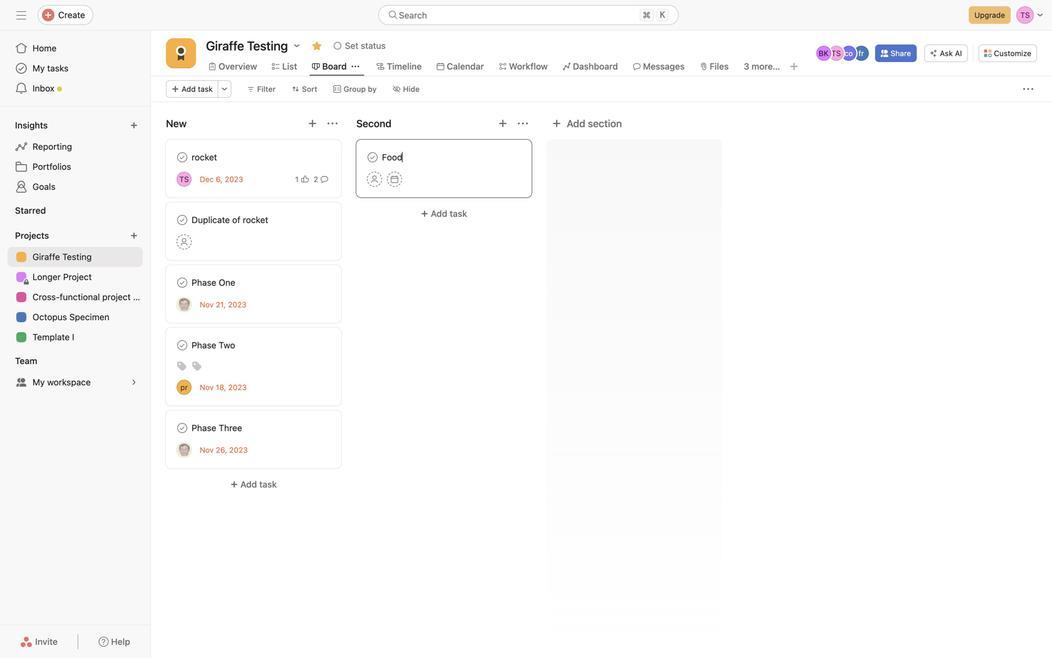 Task type: locate. For each thing, give the bounding box(es) containing it.
phase left one
[[192, 277, 216, 288]]

ts right bk at the top right of the page
[[832, 49, 842, 58]]

3 mark complete image from the top
[[175, 338, 190, 353]]

0 vertical spatial add task
[[182, 85, 213, 93]]

ask
[[941, 49, 954, 58]]

mark complete checkbox left "phase two"
[[175, 338, 190, 353]]

my for my workspace
[[33, 377, 45, 387]]

hide
[[403, 85, 420, 93]]

0 horizontal spatial add task image
[[308, 118, 318, 128]]

ja down mark complete option
[[180, 446, 188, 454]]

phase three
[[192, 423, 242, 433]]

nov 21, 2023 button
[[200, 300, 247, 309]]

1 phase from the top
[[192, 277, 216, 288]]

task
[[198, 85, 213, 93], [450, 208, 468, 219], [259, 479, 277, 489]]

Mark complete checkbox
[[175, 420, 190, 436]]

1 ja from the top
[[180, 300, 188, 309]]

0 vertical spatial ts
[[832, 49, 842, 58]]

set status button
[[328, 37, 392, 55]]

2 nov from the top
[[200, 383, 214, 392]]

2023 for phase one
[[228, 300, 247, 309]]

add task button left more actions image
[[166, 80, 218, 98]]

2 vertical spatial nov
[[200, 446, 214, 454]]

group by button
[[328, 80, 383, 98]]

2 mark complete image from the top
[[175, 275, 190, 290]]

add task image left more section actions icon
[[308, 118, 318, 128]]

add
[[182, 85, 196, 93], [567, 118, 586, 129], [431, 208, 448, 219], [241, 479, 257, 489]]

add task image for second
[[498, 118, 508, 128]]

2 horizontal spatial task
[[450, 208, 468, 219]]

mark complete image for phase two
[[175, 338, 190, 353]]

mark complete checkbox for phase one
[[175, 275, 190, 290]]

my inside teams element
[[33, 377, 45, 387]]

2 vertical spatial mark complete image
[[175, 338, 190, 353]]

share
[[891, 49, 912, 58]]

1 horizontal spatial rocket
[[243, 215, 268, 225]]

None field
[[379, 5, 679, 25]]

giraffe
[[33, 252, 60, 262]]

dec 6, 2023 button
[[200, 175, 243, 184]]

2 vertical spatial task
[[259, 479, 277, 489]]

mark complete checkbox for phase two
[[175, 338, 190, 353]]

1 mark complete image from the top
[[175, 212, 190, 227]]

mark complete image
[[175, 150, 190, 165], [365, 150, 380, 165], [175, 420, 190, 436]]

add task
[[182, 85, 213, 93], [431, 208, 468, 219], [241, 479, 277, 489]]

add task left more actions image
[[182, 85, 213, 93]]

2 vertical spatial add task
[[241, 479, 277, 489]]

nov
[[200, 300, 214, 309], [200, 383, 214, 392], [200, 446, 214, 454]]

1 vertical spatial ts
[[179, 175, 189, 184]]

2023 right 21,
[[228, 300, 247, 309]]

2 horizontal spatial add task
[[431, 208, 468, 219]]

more…
[[752, 61, 781, 71]]

ja button down mark complete option
[[177, 442, 192, 457]]

1 nov from the top
[[200, 300, 214, 309]]

longer project
[[33, 272, 92, 282]]

inbox link
[[8, 78, 143, 98]]

ts
[[832, 49, 842, 58], [179, 175, 189, 184]]

0 horizontal spatial ts
[[179, 175, 189, 184]]

ja button down phase one
[[177, 297, 192, 312]]

1 vertical spatial add task
[[431, 208, 468, 219]]

add down nov 26, 2023 in the left bottom of the page
[[241, 479, 257, 489]]

workflow
[[509, 61, 548, 71]]

mark complete checkbox left duplicate
[[175, 212, 190, 227]]

1 vertical spatial my
[[33, 377, 45, 387]]

Mark complete checkbox
[[175, 150, 190, 165], [365, 150, 380, 165], [175, 212, 190, 227], [175, 275, 190, 290], [175, 338, 190, 353]]

inbox
[[33, 83, 55, 93]]

by
[[368, 85, 377, 93]]

phase for phase two
[[192, 340, 216, 350]]

dec 6, 2023
[[200, 175, 243, 184]]

3 phase from the top
[[192, 423, 216, 433]]

rocket
[[192, 152, 217, 162], [243, 215, 268, 225]]

invite button
[[12, 630, 66, 653]]

phase left two
[[192, 340, 216, 350]]

teams element
[[0, 350, 150, 395]]

mark complete image for phase one
[[175, 275, 190, 290]]

nov left 18, on the bottom left of page
[[200, 383, 214, 392]]

mark complete checkbox for duplicate of rocket
[[175, 212, 190, 227]]

global element
[[0, 31, 150, 106]]

mark complete checkbox up ts button
[[175, 150, 190, 165]]

three
[[219, 423, 242, 433]]

mark complete image up ts button
[[175, 150, 190, 165]]

3 nov from the top
[[200, 446, 214, 454]]

tab actions image
[[352, 63, 360, 70]]

2023 right 6,
[[225, 175, 243, 184]]

my left tasks at left top
[[33, 63, 45, 73]]

0 vertical spatial ja
[[180, 300, 188, 309]]

ja
[[180, 300, 188, 309], [180, 446, 188, 454]]

pr button
[[177, 380, 192, 395]]

mark complete image left duplicate
[[175, 212, 190, 227]]

1 add task image from the left
[[308, 118, 318, 128]]

new
[[166, 118, 187, 129]]

0 vertical spatial rocket
[[192, 152, 217, 162]]

cross-functional project plan link
[[8, 287, 150, 307]]

1 vertical spatial nov
[[200, 383, 214, 392]]

0 horizontal spatial rocket
[[192, 152, 217, 162]]

new insights image
[[130, 122, 138, 129]]

template i
[[33, 332, 74, 342]]

1 ja button from the top
[[177, 297, 192, 312]]

cross-functional project plan
[[33, 292, 150, 302]]

calendar link
[[437, 60, 484, 73]]

customize
[[995, 49, 1032, 58]]

messages link
[[633, 60, 685, 73]]

team
[[15, 356, 37, 366]]

add section button
[[547, 112, 627, 135]]

ja left 21,
[[180, 300, 188, 309]]

add task down the food text field
[[431, 208, 468, 219]]

fr
[[859, 49, 865, 58]]

0 vertical spatial task
[[198, 85, 213, 93]]

files link
[[700, 60, 729, 73]]

ts inside ts button
[[179, 175, 189, 184]]

portfolios link
[[8, 157, 143, 177]]

ja for phase three
[[180, 446, 188, 454]]

2 vertical spatial phase
[[192, 423, 216, 433]]

0 vertical spatial mark complete image
[[175, 212, 190, 227]]

help button
[[90, 630, 138, 653]]

phase right mark complete option
[[192, 423, 216, 433]]

21,
[[216, 300, 226, 309]]

board
[[322, 61, 347, 71]]

more section actions image
[[518, 118, 528, 128]]

add task image left more section actions image
[[498, 118, 508, 128]]

1 horizontal spatial task
[[259, 479, 277, 489]]

1 vertical spatial mark complete image
[[175, 275, 190, 290]]

set status
[[345, 40, 386, 51]]

hide sidebar image
[[16, 10, 26, 20]]

3
[[744, 61, 750, 71]]

1 vertical spatial phase
[[192, 340, 216, 350]]

2 ja from the top
[[180, 446, 188, 454]]

1 my from the top
[[33, 63, 45, 73]]

dec
[[200, 175, 214, 184]]

mark complete image left phase three
[[175, 420, 190, 436]]

add task button down nov 26, 2023 in the left bottom of the page
[[166, 473, 342, 496]]

dashboard
[[573, 61, 618, 71]]

0 vertical spatial ja button
[[177, 297, 192, 312]]

add inside add section button
[[567, 118, 586, 129]]

0 horizontal spatial add task
[[182, 85, 213, 93]]

goals link
[[8, 177, 143, 197]]

overview link
[[209, 60, 257, 73]]

0 horizontal spatial task
[[198, 85, 213, 93]]

phase
[[192, 277, 216, 288], [192, 340, 216, 350], [192, 423, 216, 433]]

0 vertical spatial nov
[[200, 300, 214, 309]]

duplicate of rocket
[[192, 215, 268, 225]]

duplicate
[[192, 215, 230, 225]]

ask ai button
[[925, 44, 968, 62]]

mark complete image left "phase two"
[[175, 338, 190, 353]]

2 my from the top
[[33, 377, 45, 387]]

rocket right "of"
[[243, 215, 268, 225]]

task for the middle add task button
[[450, 208, 468, 219]]

mark complete image down second
[[365, 150, 380, 165]]

2023 right the "26,"
[[229, 446, 248, 454]]

1 vertical spatial task
[[450, 208, 468, 219]]

mark complete image left phase one
[[175, 275, 190, 290]]

customize button
[[979, 44, 1038, 62]]

1 vertical spatial ja
[[180, 446, 188, 454]]

ja button for phase one
[[177, 297, 192, 312]]

add task image
[[308, 118, 318, 128], [498, 118, 508, 128]]

you've reached the maximum number of tabs. remove a tab to add a new one. image
[[789, 61, 800, 71]]

mark complete checkbox left phase one
[[175, 275, 190, 290]]

2 add task image from the left
[[498, 118, 508, 128]]

0 vertical spatial my
[[33, 63, 45, 73]]

1 horizontal spatial add task
[[241, 479, 277, 489]]

ts button
[[177, 172, 192, 187]]

1 horizontal spatial add task image
[[498, 118, 508, 128]]

mark complete image
[[175, 212, 190, 227], [175, 275, 190, 290], [175, 338, 190, 353]]

plan
[[133, 292, 150, 302]]

2 ja button from the top
[[177, 442, 192, 457]]

add task for the middle add task button
[[431, 208, 468, 219]]

0 vertical spatial add task button
[[166, 80, 218, 98]]

add left section
[[567, 118, 586, 129]]

k
[[660, 10, 666, 20]]

rocket up dec
[[192, 152, 217, 162]]

my inside global element
[[33, 63, 45, 73]]

team button
[[13, 352, 49, 370]]

0 vertical spatial phase
[[192, 277, 216, 288]]

filter
[[257, 85, 276, 93]]

more section actions image
[[328, 118, 338, 128]]

Search tasks, projects, and more text field
[[379, 5, 679, 25]]

phase two
[[192, 340, 235, 350]]

1 vertical spatial ja button
[[177, 442, 192, 457]]

add task down nov 26, 2023 in the left bottom of the page
[[241, 479, 277, 489]]

1 horizontal spatial ts
[[832, 49, 842, 58]]

18,
[[216, 383, 226, 392]]

nov left 21,
[[200, 300, 214, 309]]

my tasks link
[[8, 58, 143, 78]]

ts left dec
[[179, 175, 189, 184]]

mark complete image for duplicate of rocket
[[175, 212, 190, 227]]

starred
[[15, 205, 46, 216]]

nov left the "26,"
[[200, 446, 214, 454]]

my down the team popup button
[[33, 377, 45, 387]]

⌘
[[643, 10, 651, 20]]

2 phase from the top
[[192, 340, 216, 350]]

timeline link
[[377, 60, 422, 73]]

add task button down the food text field
[[357, 202, 532, 225]]



Task type: vqa. For each thing, say whether or not it's contained in the screenshot.
Ja to the bottom
yes



Task type: describe. For each thing, give the bounding box(es) containing it.
pr
[[181, 383, 188, 392]]

workflow link
[[499, 60, 548, 73]]

status
[[361, 40, 386, 51]]

ja for phase one
[[180, 300, 188, 309]]

calendar
[[447, 61, 484, 71]]

dashboard link
[[563, 60, 618, 73]]

nov 18, 2023
[[200, 383, 247, 392]]

reporting
[[33, 141, 72, 152]]

hide button
[[388, 80, 426, 98]]

giraffe testing
[[206, 38, 288, 53]]

my workspace
[[33, 377, 91, 387]]

project
[[63, 272, 92, 282]]

add task image for new
[[308, 118, 318, 128]]

create button
[[38, 5, 93, 25]]

more actions image
[[1024, 84, 1034, 94]]

octopus specimen
[[33, 312, 109, 322]]

nov for three
[[200, 446, 214, 454]]

2 vertical spatial add task button
[[166, 473, 342, 496]]

specimen
[[69, 312, 109, 322]]

one
[[219, 277, 235, 288]]

mark complete checkbox down second
[[365, 150, 380, 165]]

messages
[[643, 61, 685, 71]]

workspace
[[47, 377, 91, 387]]

2023 for phase three
[[229, 446, 248, 454]]

goals
[[33, 181, 56, 192]]

cross-
[[33, 292, 60, 302]]

insights
[[15, 120, 48, 130]]

2
[[314, 175, 318, 184]]

1
[[295, 175, 299, 184]]

my workspace link
[[8, 372, 143, 392]]

octopus specimen link
[[8, 307, 143, 327]]

sort
[[302, 85, 318, 93]]

add section
[[567, 118, 622, 129]]

1 vertical spatial rocket
[[243, 215, 268, 225]]

nov for one
[[200, 300, 214, 309]]

phase one
[[192, 277, 235, 288]]

task for add task button to the bottom
[[259, 479, 277, 489]]

list link
[[272, 60, 297, 73]]

mark complete checkbox for rocket
[[175, 150, 190, 165]]

functional
[[60, 292, 100, 302]]

portfolios
[[33, 161, 71, 172]]

projects
[[15, 230, 49, 241]]

1 vertical spatial add task button
[[357, 202, 532, 225]]

add down the food text field
[[431, 208, 448, 219]]

list
[[282, 61, 297, 71]]

ask ai
[[941, 49, 963, 58]]

remove from starred image
[[312, 41, 322, 51]]

home
[[33, 43, 57, 53]]

tasks
[[47, 63, 69, 73]]

timeline
[[387, 61, 422, 71]]

files
[[710, 61, 729, 71]]

giraffe testing
[[33, 252, 92, 262]]

section
[[588, 118, 622, 129]]

longer
[[33, 272, 61, 282]]

giraffe testing button
[[201, 37, 306, 55]]

projects element
[[0, 224, 150, 350]]

share button
[[876, 44, 917, 62]]

phase for phase three
[[192, 423, 216, 433]]

see details, my workspace image
[[130, 379, 138, 386]]

26,
[[216, 446, 227, 454]]

new project or portfolio image
[[130, 232, 138, 239]]

phase for phase one
[[192, 277, 216, 288]]

mark complete image for new
[[175, 150, 190, 165]]

2 button
[[311, 173, 331, 185]]

3 more… button
[[744, 60, 781, 73]]

second
[[357, 118, 392, 129]]

testing
[[62, 252, 92, 262]]

add task for the top add task button
[[182, 85, 213, 93]]

2023 for rocket
[[225, 175, 243, 184]]

3 more…
[[744, 61, 781, 71]]

ribbon image
[[174, 46, 189, 61]]

1 button
[[293, 173, 311, 185]]

template i link
[[8, 327, 143, 347]]

overview
[[219, 61, 257, 71]]

filter button
[[242, 80, 281, 98]]

add task for add task button to the bottom
[[241, 479, 277, 489]]

nov 26, 2023 button
[[200, 446, 248, 454]]

upgrade button
[[970, 6, 1011, 24]]

longer project link
[[8, 267, 143, 287]]

nov 26, 2023
[[200, 446, 248, 454]]

sort button
[[286, 80, 323, 98]]

co
[[845, 49, 854, 58]]

Write a task name text field
[[367, 150, 521, 164]]

nov 21, 2023
[[200, 300, 247, 309]]

help
[[111, 636, 130, 647]]

home link
[[8, 38, 143, 58]]

2023 right 18, on the bottom left of page
[[228, 383, 247, 392]]

template
[[33, 332, 70, 342]]

group by
[[344, 85, 377, 93]]

invite
[[35, 636, 58, 647]]

set
[[345, 40, 359, 51]]

i
[[72, 332, 74, 342]]

task for the top add task button
[[198, 85, 213, 93]]

board link
[[312, 60, 347, 73]]

upgrade
[[975, 11, 1006, 19]]

of
[[232, 215, 241, 225]]

add left more actions image
[[182, 85, 196, 93]]

reporting link
[[8, 137, 143, 157]]

group
[[344, 85, 366, 93]]

my for my tasks
[[33, 63, 45, 73]]

more actions image
[[221, 85, 229, 93]]

ai
[[956, 49, 963, 58]]

mark complete image for second
[[365, 150, 380, 165]]

ja button for phase three
[[177, 442, 192, 457]]

6,
[[216, 175, 223, 184]]

insights element
[[0, 114, 150, 199]]



